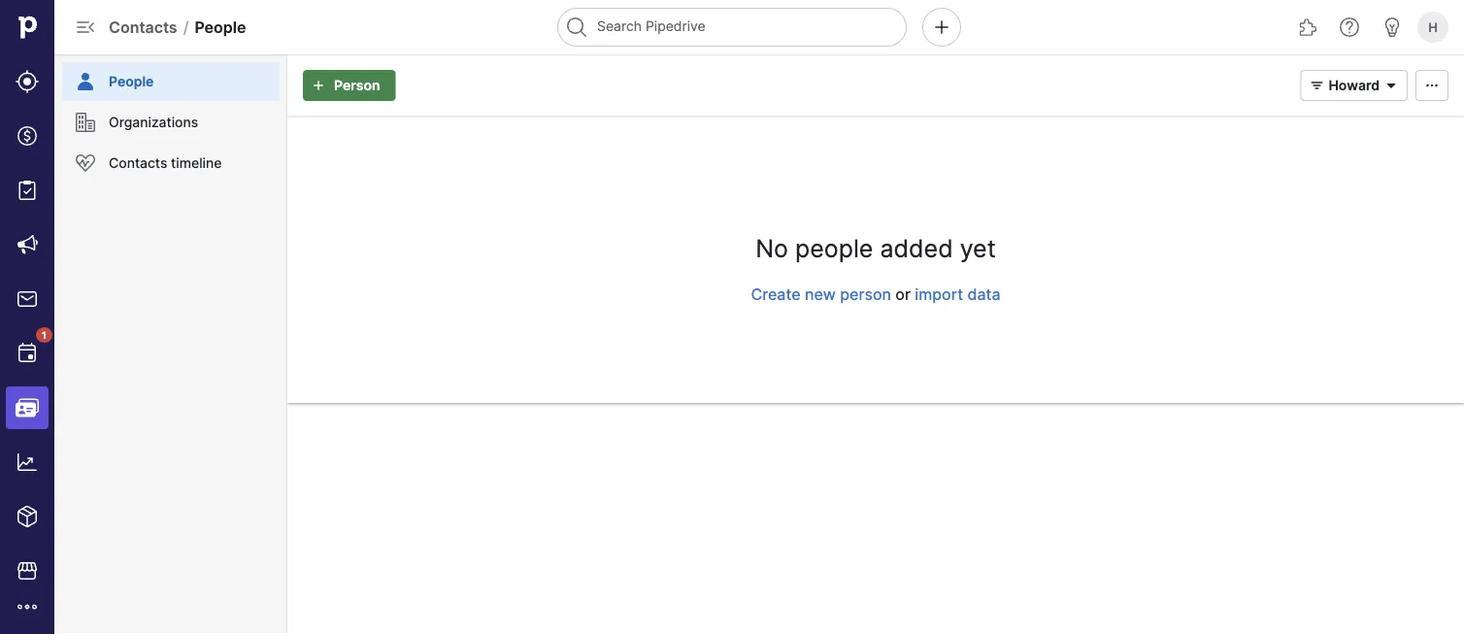 Task type: describe. For each thing, give the bounding box(es) containing it.
projects image
[[16, 179, 39, 202]]

people menu item
[[54, 54, 287, 101]]

3 color primary image from the left
[[1380, 78, 1403, 93]]

quick help image
[[1338, 16, 1361, 39]]

timeline
[[171, 155, 222, 171]]

campaigns image
[[16, 233, 39, 256]]

contacts / people
[[109, 17, 246, 36]]

products image
[[16, 505, 39, 528]]

import
[[915, 284, 963, 303]]

menu toggle image
[[74, 16, 97, 39]]

home image
[[13, 13, 42, 42]]

contacts timeline
[[109, 155, 222, 171]]

quick add image
[[930, 16, 953, 39]]

color primary image inside person link
[[307, 78, 330, 93]]

color undefined image inside 1 link
[[16, 342, 39, 365]]

more image
[[16, 595, 39, 618]]

Search Pipedrive field
[[557, 8, 907, 47]]

person link
[[303, 70, 396, 101]]

organizations
[[109, 114, 198, 131]]

marketplace image
[[16, 559, 39, 583]]

or
[[895, 284, 911, 303]]

no
[[756, 234, 788, 263]]

yet
[[960, 234, 996, 263]]

organizations link
[[62, 103, 280, 142]]

4 color primary image from the left
[[1420, 78, 1444, 93]]

contacts timeline link
[[62, 144, 280, 183]]

howard
[[1329, 77, 1380, 94]]

create
[[751, 284, 801, 303]]

people inside menu item
[[109, 73, 154, 90]]

1
[[42, 329, 47, 341]]



Task type: locate. For each thing, give the bounding box(es) containing it.
insights image
[[16, 451, 39, 474]]

create new person or import data
[[751, 284, 1000, 303]]

contacts for contacts / people
[[109, 17, 177, 36]]

h
[[1428, 19, 1438, 34]]

color undefined image
[[74, 70, 97, 93], [74, 151, 97, 175]]

1 menu
[[0, 0, 54, 634]]

contacts image
[[16, 396, 39, 419]]

sales inbox image
[[16, 287, 39, 311]]

0 vertical spatial color undefined image
[[74, 111, 97, 134]]

0 vertical spatial contacts
[[109, 17, 177, 36]]

/
[[183, 17, 189, 36]]

color undefined image right deals image
[[74, 111, 97, 134]]

deals image
[[16, 124, 39, 148]]

color undefined image
[[74, 111, 97, 134], [16, 342, 39, 365]]

contacts left / at the top left of page
[[109, 17, 177, 36]]

color undefined image for contacts timeline
[[74, 151, 97, 175]]

1 vertical spatial people
[[109, 73, 154, 90]]

2 color primary image from the left
[[1305, 78, 1329, 93]]

people
[[795, 234, 873, 263]]

color undefined image inside contacts timeline link
[[74, 151, 97, 175]]

leads image
[[16, 70, 39, 93]]

people up organizations
[[109, 73, 154, 90]]

0 vertical spatial color undefined image
[[74, 70, 97, 93]]

color undefined image down sales inbox icon
[[16, 342, 39, 365]]

color primary image
[[307, 78, 330, 93], [1305, 78, 1329, 93], [1380, 78, 1403, 93], [1420, 78, 1444, 93]]

1 vertical spatial color undefined image
[[74, 151, 97, 175]]

0 vertical spatial people
[[195, 17, 246, 36]]

no people added yet
[[756, 234, 996, 263]]

color undefined image down menu toggle image on the left of page
[[74, 70, 97, 93]]

h button
[[1414, 8, 1452, 47]]

menu containing people
[[54, 54, 287, 634]]

0 horizontal spatial people
[[109, 73, 154, 90]]

create new person link
[[751, 284, 891, 303]]

1 horizontal spatial people
[[195, 17, 246, 36]]

0 horizontal spatial color undefined image
[[16, 342, 39, 365]]

added
[[880, 234, 953, 263]]

sales assistant image
[[1381, 16, 1404, 39]]

1 link
[[6, 327, 52, 375]]

import data link
[[915, 284, 1000, 303]]

color undefined image left contacts timeline
[[74, 151, 97, 175]]

1 color undefined image from the top
[[74, 70, 97, 93]]

color undefined image for people
[[74, 70, 97, 93]]

1 color primary image from the left
[[307, 78, 330, 93]]

contacts for contacts timeline
[[109, 155, 167, 171]]

person
[[334, 77, 380, 94]]

contacts down organizations
[[109, 155, 167, 171]]

data
[[967, 284, 1000, 303]]

1 vertical spatial color undefined image
[[16, 342, 39, 365]]

person
[[840, 284, 891, 303]]

new
[[805, 284, 836, 303]]

color undefined image inside organizations "link"
[[74, 111, 97, 134]]

people right / at the top left of page
[[195, 17, 246, 36]]

1 horizontal spatial color undefined image
[[74, 111, 97, 134]]

1 vertical spatial contacts
[[109, 155, 167, 171]]

color undefined image inside the people link
[[74, 70, 97, 93]]

howard button
[[1300, 70, 1408, 101]]

1 contacts from the top
[[109, 17, 177, 36]]

people
[[195, 17, 246, 36], [109, 73, 154, 90]]

menu
[[54, 54, 287, 634]]

contacts
[[109, 17, 177, 36], [109, 155, 167, 171]]

menu item
[[0, 381, 54, 435]]

2 color undefined image from the top
[[74, 151, 97, 175]]

people link
[[62, 62, 280, 101]]

2 contacts from the top
[[109, 155, 167, 171]]



Task type: vqa. For each thing, say whether or not it's contained in the screenshot.
FOLLOWING button
no



